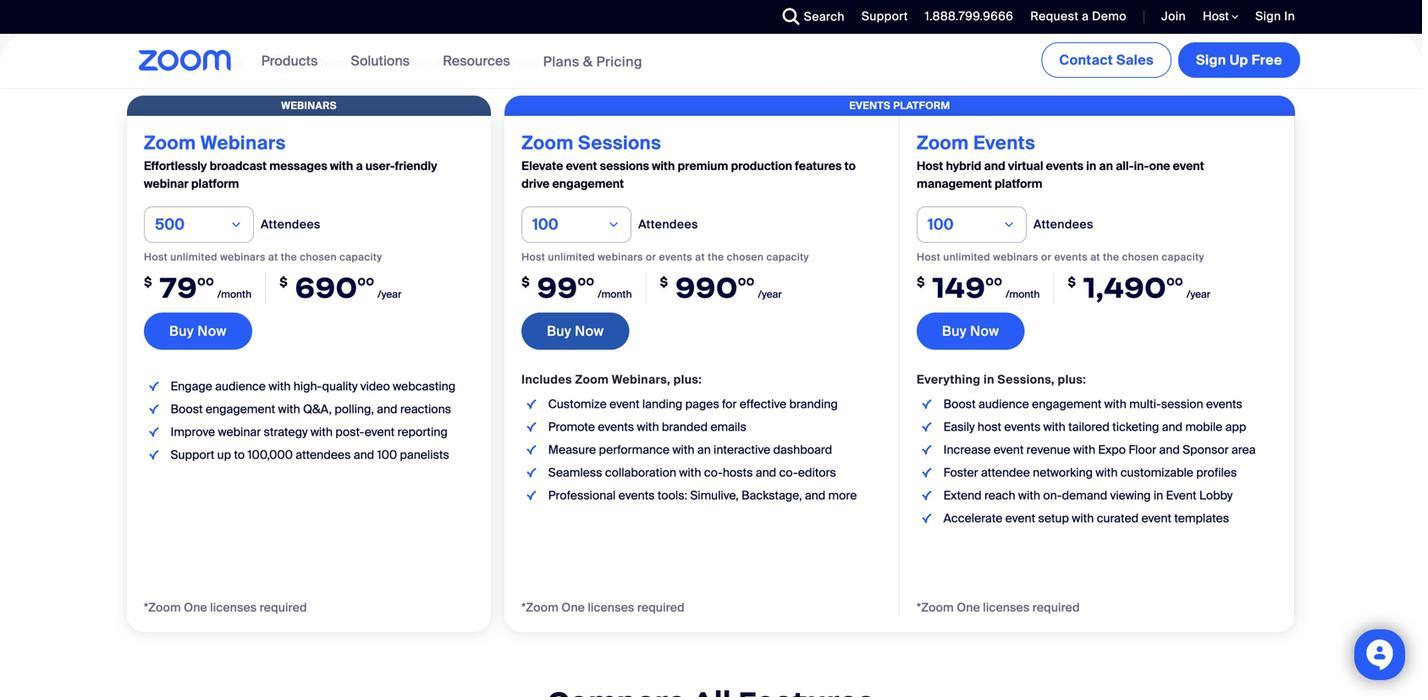 Task type: locate. For each thing, give the bounding box(es) containing it.
0 horizontal spatial buy
[[169, 323, 194, 340]]

area
[[1232, 442, 1256, 458]]

0 horizontal spatial a
[[356, 158, 363, 174]]

$ left 990
[[660, 274, 669, 290]]

00 inside $ 990 00 /year
[[738, 275, 755, 289]]

join link
[[1149, 0, 1191, 34], [1162, 8, 1186, 24]]

backstage,
[[742, 488, 802, 504]]

a left user-
[[356, 158, 363, 174]]

1 horizontal spatial to
[[845, 158, 856, 174]]

an
[[1099, 158, 1113, 174], [698, 442, 711, 458]]

an left 'all-'
[[1099, 158, 1113, 174]]

setup
[[1039, 511, 1069, 527]]

event right one
[[1173, 158, 1205, 174]]

00 inside $ 79 00 /month
[[197, 275, 214, 289]]

6 $ from the left
[[1068, 274, 1077, 290]]

1 horizontal spatial *zoom one licenses required
[[522, 600, 685, 616]]

with up strategy
[[278, 402, 300, 417]]

3 licenses from the left
[[983, 600, 1030, 616]]

1 horizontal spatial an
[[1099, 158, 1113, 174]]

boost up easily
[[944, 397, 976, 412]]

events right virtual
[[1046, 158, 1084, 174]]

buy down 99
[[547, 323, 572, 340]]

profiles
[[1197, 465, 1237, 481]]

0 horizontal spatial host unlimited webinars or events at the chosen capacity
[[522, 251, 809, 264]]

events inside zoom events host hybrid and virtual events in an all-in-one event management platform
[[1046, 158, 1084, 174]]

webinar up up
[[218, 425, 261, 440]]

webinars for 99
[[598, 251, 643, 264]]

all-
[[1116, 158, 1134, 174]]

webinars for 79
[[220, 251, 266, 264]]

to right up
[[234, 447, 245, 463]]

1 attendees from the left
[[261, 217, 321, 232]]

events up '1,490' at the right top
[[1055, 251, 1088, 264]]

0 vertical spatial support
[[862, 8, 908, 24]]

boost
[[944, 397, 976, 412], [171, 402, 203, 417]]

sign left "in"
[[1256, 8, 1282, 24]]

buy now link down $ 149 00 /month at the right top of the page
[[917, 313, 1025, 350]]

1 or from the left
[[646, 251, 657, 264]]

/month inside $ 149 00 /month
[[1006, 288, 1040, 301]]

at for 99
[[695, 251, 705, 264]]

platform down virtual
[[995, 176, 1043, 192]]

3 /month from the left
[[1006, 288, 1040, 301]]

the for 99
[[708, 251, 724, 264]]

0 horizontal spatial buy now link
[[144, 313, 252, 350]]

/month
[[217, 288, 252, 301], [598, 288, 632, 301], [1006, 288, 1040, 301]]

with left user-
[[330, 158, 353, 174]]

2 plus: from the left
[[1058, 372, 1087, 388]]

$ left 99
[[522, 274, 530, 290]]

2 /year from the left
[[758, 288, 782, 301]]

zoom inside zoom events host hybrid and virtual events in an all-in-one event management platform
[[917, 131, 969, 155]]

event down polling,
[[365, 425, 395, 440]]

interactive
[[714, 442, 771, 458]]

with up revenue
[[1044, 420, 1066, 435]]

1 /month from the left
[[217, 288, 252, 301]]

events platform
[[850, 99, 951, 112]]

0 vertical spatial to
[[845, 158, 856, 174]]

subscription
[[302, 55, 388, 72]]

1 webinars from the left
[[220, 251, 266, 264]]

1 horizontal spatial /year
[[758, 288, 782, 301]]

/month inside $ 99 00 /month
[[598, 288, 632, 301]]

zoom up customize
[[575, 372, 609, 388]]

capacity up $ 690 00 /year
[[340, 251, 382, 264]]

1 horizontal spatial buy
[[547, 323, 572, 340]]

buy now down $ 79 00 /month
[[169, 323, 227, 340]]

everything
[[917, 372, 981, 388]]

3 at from the left
[[1091, 251, 1101, 264]]

capacity up $ 990 00 /year
[[767, 251, 809, 264]]

buy now for 149
[[943, 323, 1000, 340]]

hybrid
[[946, 158, 982, 174]]

1 horizontal spatial 100
[[533, 215, 559, 235]]

2 horizontal spatial licenses
[[983, 600, 1030, 616]]

1 chosen from the left
[[300, 251, 337, 264]]

3 buy now link from the left
[[917, 313, 1025, 350]]

2 horizontal spatial capacity
[[1162, 251, 1205, 264]]

2 horizontal spatial the
[[1103, 251, 1120, 264]]

sign in
[[1256, 8, 1296, 24]]

0 horizontal spatial chosen
[[300, 251, 337, 264]]

events
[[1046, 158, 1084, 174], [659, 251, 693, 264], [1055, 251, 1088, 264], [1207, 397, 1243, 412], [598, 420, 634, 435], [1005, 420, 1041, 435], [619, 488, 655, 504]]

0 horizontal spatial boost
[[171, 402, 203, 417]]

3 buy from the left
[[943, 323, 967, 340]]

1 host unlimited webinars or events at the chosen capacity from the left
[[522, 251, 809, 264]]

2 horizontal spatial /year
[[1187, 288, 1211, 301]]

2 capacity from the left
[[767, 251, 809, 264]]

100 down drive in the left of the page
[[533, 215, 559, 235]]

0 horizontal spatial licenses
[[210, 600, 257, 616]]

0 horizontal spatial required
[[260, 600, 307, 616]]

improve
[[171, 425, 215, 440]]

$ left 149
[[917, 274, 926, 290]]

2 attendees from the left
[[639, 217, 698, 232]]

sign for sign in
[[1256, 8, 1282, 24]]

buy now link for 99
[[522, 313, 630, 350]]

sign in link
[[1243, 0, 1304, 34], [1256, 8, 1296, 24]]

webinar down effortlessly
[[144, 176, 189, 192]]

1 horizontal spatial the
[[708, 251, 724, 264]]

templates
[[1175, 511, 1230, 527]]

*zoom one licenses required for 99
[[522, 600, 685, 616]]

tools:
[[658, 488, 688, 504]]

engagement up 'tailored'
[[1032, 397, 1102, 412]]

seamless collaboration with co-hosts and co-editors
[[548, 465, 836, 481]]

0 vertical spatial audience
[[215, 379, 266, 395]]

0 horizontal spatial support
[[171, 447, 215, 463]]

to right features
[[845, 158, 856, 174]]

chosen up $ 990 00 /year
[[727, 251, 764, 264]]

demo
[[1092, 8, 1127, 24]]

3 one from the left
[[957, 600, 980, 616]]

1 vertical spatial an
[[698, 442, 711, 458]]

1 platform from the left
[[191, 176, 239, 192]]

2 horizontal spatial buy now link
[[917, 313, 1025, 350]]

required for 990
[[637, 600, 685, 616]]

0 horizontal spatial attendees
[[261, 217, 321, 232]]

now down $ 79 00 /month
[[198, 323, 227, 340]]

2 buy now from the left
[[547, 323, 604, 340]]

with down measure performance with an interactive dashboard
[[679, 465, 702, 481]]

host down 500
[[144, 251, 168, 264]]

1.888.799.9666 button
[[913, 0, 1018, 34], [925, 8, 1014, 24]]

2 /month from the left
[[598, 288, 632, 301]]

/year inside $ 1,490 00 /year
[[1187, 288, 1211, 301]]

easily
[[944, 420, 975, 435]]

1 horizontal spatial /month
[[598, 288, 632, 301]]

2 horizontal spatial 100
[[928, 215, 954, 235]]

1,490
[[1084, 269, 1167, 306]]

2 webinars from the left
[[598, 251, 643, 264]]

unlimited up $ 79 00 /month
[[170, 251, 218, 264]]

1 horizontal spatial host unlimited webinars or events at the chosen capacity
[[917, 251, 1205, 264]]

with up performance
[[637, 420, 659, 435]]

3 capacity from the left
[[1162, 251, 1205, 264]]

host up management
[[917, 158, 944, 174]]

extend
[[944, 488, 982, 504]]

2 horizontal spatial *zoom
[[917, 600, 954, 616]]

buy now link
[[144, 313, 252, 350], [522, 313, 630, 350], [917, 313, 1025, 350]]

with right sessions
[[652, 158, 675, 174]]

0 horizontal spatial webinars
[[220, 251, 266, 264]]

100,000
[[248, 447, 293, 463]]

1 horizontal spatial audience
[[979, 397, 1029, 412]]

webinars
[[220, 251, 266, 264], [598, 251, 643, 264], [993, 251, 1039, 264]]

with down demand
[[1072, 511, 1094, 527]]

3 the from the left
[[1103, 251, 1120, 264]]

sign inside button
[[1197, 51, 1227, 69]]

00 inside $ 149 00 /month
[[986, 275, 1003, 289]]

1 horizontal spatial webinar
[[218, 425, 261, 440]]

attendees for 1,490
[[1034, 217, 1094, 232]]

events right host
[[1005, 420, 1041, 435]]

2 platform from the left
[[995, 176, 1043, 192]]

5 00 from the left
[[986, 275, 1003, 289]]

host inside zoom events host hybrid and virtual events in an all-in-one event management platform
[[917, 158, 944, 174]]

1 vertical spatial audience
[[979, 397, 1029, 412]]

webinars
[[201, 131, 286, 155]]

2 co- from the left
[[779, 465, 798, 481]]

2 the from the left
[[708, 251, 724, 264]]

0 horizontal spatial now
[[198, 323, 227, 340]]

100 down management
[[928, 215, 954, 235]]

3 unlimited from the left
[[944, 251, 991, 264]]

/year inside $ 990 00 /year
[[758, 288, 782, 301]]

a
[[1082, 8, 1089, 24], [356, 158, 363, 174]]

1 vertical spatial support
[[171, 447, 215, 463]]

3 chosen from the left
[[1122, 251, 1159, 264]]

0 horizontal spatial *zoom one licenses required
[[144, 600, 307, 616]]

/month down host unlimited webinars at the chosen capacity
[[217, 288, 252, 301]]

1 *zoom from the left
[[144, 600, 181, 616]]

zoom logo image
[[139, 50, 232, 71]]

1 horizontal spatial webinars
[[598, 251, 643, 264]]

1 *zoom one licenses required from the left
[[144, 600, 307, 616]]

sponsor
[[1183, 442, 1229, 458]]

support down "improve"
[[171, 447, 215, 463]]

0 horizontal spatial in
[[984, 372, 995, 388]]

$ inside $ 99 00 /month
[[522, 274, 530, 290]]

banner
[[119, 34, 1304, 89]]

00 inside $ 1,490 00 /year
[[1167, 275, 1184, 289]]

audience right engage
[[215, 379, 266, 395]]

2 required from the left
[[637, 600, 685, 616]]

6 00 from the left
[[1167, 275, 1184, 289]]

0 horizontal spatial one
[[184, 600, 207, 616]]

platform down broadcast at left
[[191, 176, 239, 192]]

event up attendee
[[994, 442, 1024, 458]]

1 plus: from the left
[[674, 372, 702, 388]]

banner containing contact sales
[[119, 34, 1304, 89]]

2 horizontal spatial buy
[[943, 323, 967, 340]]

1 vertical spatial to
[[234, 447, 245, 463]]

the up $ 990 00 /year
[[708, 251, 724, 264]]

and down editors
[[805, 488, 826, 504]]

0 vertical spatial sign
[[1256, 8, 1282, 24]]

1 horizontal spatial in
[[1087, 158, 1097, 174]]

/year for 1,490
[[1187, 288, 1211, 301]]

*zoom for 79
[[144, 600, 181, 616]]

drive
[[522, 176, 550, 192]]

/month right 99
[[598, 288, 632, 301]]

/month inside $ 79 00 /month
[[217, 288, 252, 301]]

contact sales
[[1060, 51, 1154, 69]]

event down event
[[1142, 511, 1172, 527]]

0 horizontal spatial an
[[698, 442, 711, 458]]

2 horizontal spatial *zoom one licenses required
[[917, 600, 1080, 616]]

1 horizontal spatial engagement
[[552, 176, 624, 192]]

includes zoom webinars, plus:
[[522, 372, 702, 388]]

2 horizontal spatial unlimited
[[944, 251, 991, 264]]

0 vertical spatial in
[[1087, 158, 1097, 174]]

event right elevate
[[566, 158, 597, 174]]

reach
[[985, 488, 1016, 504]]

0 horizontal spatial tab
[[231, 0, 332, 14]]

4 00 from the left
[[738, 275, 755, 289]]

panelists
[[400, 447, 449, 463]]

0 horizontal spatial webinar
[[144, 176, 189, 192]]

/year right 990
[[758, 288, 782, 301]]

1 horizontal spatial sign
[[1256, 8, 1282, 24]]

required for 1,490
[[1033, 600, 1080, 616]]

unlimited for 79
[[170, 251, 218, 264]]

1 horizontal spatial plus:
[[1058, 372, 1087, 388]]

3 now from the left
[[971, 323, 1000, 340]]

2 horizontal spatial chosen
[[1122, 251, 1159, 264]]

now down $ 149 00 /month at the right top of the page
[[971, 323, 1000, 340]]

webinars up $ 149 00 /month at the right top of the page
[[993, 251, 1039, 264]]

2 horizontal spatial now
[[971, 323, 1000, 340]]

2 horizontal spatial attendees
[[1034, 217, 1094, 232]]

chosen for 99
[[727, 251, 764, 264]]

*zoom one licenses required for 149
[[917, 600, 1080, 616]]

$ inside $ 1,490 00 /year
[[1068, 274, 1077, 290]]

2 now from the left
[[575, 323, 604, 340]]

2 *zoom one licenses required from the left
[[522, 600, 685, 616]]

buy now link down $ 79 00 /month
[[144, 313, 252, 350]]

$ 990 00 /year
[[660, 269, 782, 306]]

0 horizontal spatial /month
[[217, 288, 252, 301]]

or
[[646, 251, 657, 264], [1042, 251, 1052, 264]]

request
[[1031, 8, 1079, 24]]

outer image
[[1176, 56, 1191, 71]]

buy
[[169, 323, 194, 340], [547, 323, 572, 340], [943, 323, 967, 340]]

0 horizontal spatial to
[[234, 447, 245, 463]]

1 horizontal spatial now
[[575, 323, 604, 340]]

buy now link for 149
[[917, 313, 1025, 350]]

0 horizontal spatial the
[[281, 251, 297, 264]]

with left multi- at the right bottom of page
[[1105, 397, 1127, 412]]

0 vertical spatial webinar
[[144, 176, 189, 192]]

co-
[[704, 465, 723, 481], [779, 465, 798, 481]]

webinars up $ 79 00 /month
[[220, 251, 266, 264]]

the
[[281, 251, 297, 264], [708, 251, 724, 264], [1103, 251, 1120, 264]]

buy down 149
[[943, 323, 967, 340]]

3 tab from the left
[[489, 0, 686, 14]]

host unlimited webinars or events at the chosen capacity
[[522, 251, 809, 264], [917, 251, 1205, 264]]

solutions
[[351, 52, 410, 70]]

sign
[[1256, 8, 1282, 24], [1197, 51, 1227, 69]]

an inside zoom events host hybrid and virtual events in an all-in-one event management platform
[[1099, 158, 1113, 174]]

request a demo
[[1031, 8, 1127, 24]]

pay per attendee
[[127, 55, 243, 72]]

events
[[850, 99, 891, 112]]

tab up &
[[489, 0, 686, 14]]

/year right '1,490' at the right top
[[1187, 288, 1211, 301]]

host up 99
[[522, 251, 546, 264]]

3 required from the left
[[1033, 600, 1080, 616]]

2 chosen from the left
[[727, 251, 764, 264]]

they
[[456, 55, 482, 71]]

1 required from the left
[[260, 600, 307, 616]]

1 horizontal spatial a
[[1082, 8, 1089, 24]]

with down expo
[[1096, 465, 1118, 481]]

one for 99
[[562, 600, 585, 616]]

$ for 1,490
[[1068, 274, 1077, 290]]

and down post-
[[354, 447, 374, 463]]

1 horizontal spatial required
[[637, 600, 685, 616]]

attendees down zoom sessions elevate event sessions with premium production features to drive engagement on the top of page
[[639, 217, 698, 232]]

now for 149
[[971, 323, 1000, 340]]

1 licenses from the left
[[210, 600, 257, 616]]

0 horizontal spatial engagement
[[206, 402, 275, 417]]

chosen for 149
[[1122, 251, 1159, 264]]

2 tab from the left
[[352, 0, 468, 14]]

unlimited
[[170, 251, 218, 264], [548, 251, 595, 264], [944, 251, 991, 264]]

1 horizontal spatial co-
[[779, 465, 798, 481]]

webinars for 149
[[993, 251, 1039, 264]]

1 vertical spatial sign
[[1197, 51, 1227, 69]]

0 horizontal spatial sign
[[1197, 51, 1227, 69]]

2 host unlimited webinars or events at the chosen capacity from the left
[[917, 251, 1205, 264]]

plans & pricing link
[[543, 53, 643, 70], [543, 53, 643, 70]]

$ left '1,490' at the right top
[[1068, 274, 1077, 290]]

in left 'all-'
[[1087, 158, 1097, 174]]

high-
[[294, 379, 322, 395]]

1 co- from the left
[[704, 465, 723, 481]]

management
[[917, 176, 992, 192]]

now for 99
[[575, 323, 604, 340]]

in left sessions,
[[984, 372, 995, 388]]

attendees up host unlimited webinars at the chosen capacity
[[261, 217, 321, 232]]

*zoom one licenses required
[[144, 600, 307, 616], [522, 600, 685, 616], [917, 600, 1080, 616]]

4 $ from the left
[[660, 274, 669, 290]]

3 attendees from the left
[[1034, 217, 1094, 232]]

/year inside $ 690 00 /year
[[378, 288, 402, 301]]

join link up meetings navigation
[[1162, 8, 1186, 24]]

1 horizontal spatial attendees
[[639, 217, 698, 232]]

1 horizontal spatial at
[[695, 251, 705, 264]]

0 horizontal spatial *zoom
[[144, 600, 181, 616]]

1 tab from the left
[[231, 0, 332, 14]]

0 horizontal spatial unlimited
[[170, 251, 218, 264]]

zoom inside zoom webinars effortlessly broadcast messages with a user-friendly webinar platform
[[144, 131, 196, 155]]

chosen up $ 1,490 00 /year
[[1122, 251, 1159, 264]]

unlimited up $ 99 00 /month
[[548, 251, 595, 264]]

1 one from the left
[[184, 600, 207, 616]]

00 inside $ 690 00 /year
[[358, 275, 375, 289]]

3 00 from the left
[[578, 275, 595, 289]]

1 $ from the left
[[144, 274, 152, 290]]

2 vertical spatial in
[[1154, 488, 1164, 504]]

now down $ 99 00 /month
[[575, 323, 604, 340]]

2 *zoom from the left
[[522, 600, 559, 616]]

customizable
[[1121, 465, 1194, 481]]

one for 149
[[957, 600, 980, 616]]

*zoom
[[144, 600, 181, 616], [522, 600, 559, 616], [917, 600, 954, 616]]

$
[[144, 274, 152, 290], [280, 274, 288, 290], [522, 274, 530, 290], [660, 274, 669, 290], [917, 274, 926, 290], [1068, 274, 1077, 290]]

contact sales link
[[1042, 42, 1172, 78]]

a left "demo"
[[1082, 8, 1089, 24]]

and down video
[[377, 402, 398, 417]]

5 $ from the left
[[917, 274, 926, 290]]

1 buy now link from the left
[[144, 313, 252, 350]]

with inside zoom webinars effortlessly broadcast messages with a user-friendly webinar platform
[[330, 158, 353, 174]]

*zoom for 99
[[522, 600, 559, 616]]

zoom up effortlessly
[[144, 131, 196, 155]]

1 horizontal spatial boost
[[944, 397, 976, 412]]

3 webinars from the left
[[993, 251, 1039, 264]]

an up seamless collaboration with co-hosts and co-editors
[[698, 442, 711, 458]]

1 00 from the left
[[197, 275, 214, 289]]

host right join
[[1203, 8, 1232, 24]]

0 horizontal spatial plus:
[[674, 372, 702, 388]]

1 /year from the left
[[378, 288, 402, 301]]

1 horizontal spatial platform
[[995, 176, 1043, 192]]

2 buy now link from the left
[[522, 313, 630, 350]]

events
[[974, 131, 1036, 155]]

3 *zoom one licenses required from the left
[[917, 600, 1080, 616]]

zoom for 149
[[917, 131, 969, 155]]

$ inside $ 990 00 /year
[[660, 274, 669, 290]]

3 *zoom from the left
[[917, 600, 954, 616]]

1 vertical spatial in
[[984, 372, 995, 388]]

00 for 690
[[358, 275, 375, 289]]

resources button
[[443, 34, 518, 88]]

tab
[[231, 0, 332, 14], [352, 0, 468, 14], [489, 0, 686, 14]]

2 horizontal spatial buy now
[[943, 323, 1000, 340]]

buy now down $ 99 00 /month
[[547, 323, 604, 340]]

extend reach with on-demand viewing in event lobby
[[944, 488, 1233, 504]]

chosen
[[300, 251, 337, 264], [727, 251, 764, 264], [1122, 251, 1159, 264]]

tab up products
[[231, 0, 332, 14]]

co- down dashboard
[[779, 465, 798, 481]]

curated
[[1097, 511, 1139, 527]]

0 horizontal spatial at
[[268, 251, 278, 264]]

engagement down sessions
[[552, 176, 624, 192]]

up
[[217, 447, 231, 463]]

promote
[[548, 420, 595, 435]]

&
[[583, 53, 593, 70]]

accelerate event setup with curated event templates
[[944, 511, 1230, 527]]

$ inside $ 690 00 /year
[[280, 274, 288, 290]]

1 unlimited from the left
[[170, 251, 218, 264]]

zoom inside zoom sessions elevate event sessions with premium production features to drive engagement
[[522, 131, 574, 155]]

2 buy from the left
[[547, 323, 572, 340]]

in left event
[[1154, 488, 1164, 504]]

2 unlimited from the left
[[548, 251, 595, 264]]

1 horizontal spatial tab
[[352, 0, 468, 14]]

required
[[260, 600, 307, 616], [637, 600, 685, 616], [1033, 600, 1080, 616]]

quality
[[322, 379, 358, 395]]

events up 990
[[659, 251, 693, 264]]

2 horizontal spatial webinars
[[993, 251, 1039, 264]]

seamless
[[548, 465, 602, 481]]

/month right 149
[[1006, 288, 1040, 301]]

2 one from the left
[[562, 600, 585, 616]]

1 horizontal spatial one
[[562, 600, 585, 616]]

1 horizontal spatial support
[[862, 8, 908, 24]]

1 horizontal spatial chosen
[[727, 251, 764, 264]]

3 buy now from the left
[[943, 323, 1000, 340]]

2 licenses from the left
[[588, 600, 635, 616]]

2 or from the left
[[1042, 251, 1052, 264]]

1 horizontal spatial *zoom
[[522, 600, 559, 616]]

with up attendees
[[311, 425, 333, 440]]

0 horizontal spatial or
[[646, 251, 657, 264]]

with inside zoom sessions elevate event sessions with premium production features to drive engagement
[[652, 158, 675, 174]]

buy for 99
[[547, 323, 572, 340]]

3 $ from the left
[[522, 274, 530, 290]]

$ inside $ 149 00 /month
[[917, 274, 926, 290]]

plus: up customize event landing pages for effective branding
[[674, 372, 702, 388]]

0 vertical spatial a
[[1082, 8, 1089, 24]]

00 for 1,490
[[1167, 275, 1184, 289]]

attendees down zoom events host hybrid and virtual events in an all-in-one event management platform
[[1034, 217, 1094, 232]]

0 horizontal spatial /year
[[378, 288, 402, 301]]

attendees for 690
[[261, 217, 321, 232]]

1 at from the left
[[268, 251, 278, 264]]

00 inside $ 99 00 /month
[[578, 275, 595, 289]]

sign up free button
[[1179, 42, 1301, 78]]

0 horizontal spatial platform
[[191, 176, 239, 192]]

capacity for 149
[[1162, 251, 1205, 264]]

boost for boost audience engagement with multi-session events
[[944, 397, 976, 412]]

2 at from the left
[[695, 251, 705, 264]]

2 horizontal spatial one
[[957, 600, 980, 616]]

0 horizontal spatial audience
[[215, 379, 266, 395]]

2 00 from the left
[[358, 275, 375, 289]]

host unlimited webinars or events at the chosen capacity up 990
[[522, 251, 809, 264]]

zoom for 99
[[522, 131, 574, 155]]

engagement up up
[[206, 402, 275, 417]]

1 horizontal spatial buy now link
[[522, 313, 630, 350]]

2 $ from the left
[[280, 274, 288, 290]]

platform inside zoom webinars effortlessly broadcast messages with a user-friendly webinar platform
[[191, 176, 239, 192]]

/year for 690
[[378, 288, 402, 301]]

0 horizontal spatial capacity
[[340, 251, 382, 264]]

1 horizontal spatial capacity
[[767, 251, 809, 264]]

to
[[845, 158, 856, 174], [234, 447, 245, 463]]

support right the search
[[862, 8, 908, 24]]

audience down the everything in sessions, plus:
[[979, 397, 1029, 412]]

2 horizontal spatial required
[[1033, 600, 1080, 616]]

1 horizontal spatial or
[[1042, 251, 1052, 264]]

100 left panelists
[[377, 447, 397, 463]]

3 /year from the left
[[1187, 288, 1211, 301]]

boost down engage
[[171, 402, 203, 417]]

includes
[[522, 372, 572, 388]]

*zoom one licenses required for 79
[[144, 600, 307, 616]]

$ inside $ 79 00 /month
[[144, 274, 152, 290]]

1 vertical spatial a
[[356, 158, 363, 174]]

0 horizontal spatial buy now
[[169, 323, 227, 340]]

co- up simulive, on the bottom of the page
[[704, 465, 723, 481]]

demand
[[1062, 488, 1108, 504]]



Task type: vqa. For each thing, say whether or not it's contained in the screenshot.
people
no



Task type: describe. For each thing, give the bounding box(es) containing it.
$ for 99
[[522, 274, 530, 290]]

up
[[1230, 51, 1249, 69]]

*zoom for 149
[[917, 600, 954, 616]]

app
[[1226, 420, 1247, 435]]

host for 990
[[522, 251, 546, 264]]

attendees for 990
[[639, 217, 698, 232]]

broadcast
[[210, 158, 267, 174]]

sessions
[[600, 158, 649, 174]]

at for 149
[[1091, 251, 1101, 264]]

mobile
[[1186, 420, 1223, 435]]

$ for 79
[[144, 274, 152, 290]]

500
[[155, 215, 185, 235]]

pay
[[127, 55, 151, 72]]

platform
[[894, 99, 951, 112]]

increase
[[944, 442, 991, 458]]

boost for boost engagement with q&a, polling, and reactions
[[171, 402, 203, 417]]

tabs of zoom services tab list
[[25, 0, 1397, 14]]

promote events with branded emails
[[548, 420, 747, 435]]

production
[[731, 158, 793, 174]]

$ for 690
[[280, 274, 288, 290]]

networking
[[1033, 465, 1093, 481]]

host
[[978, 420, 1002, 435]]

host inside dropdown button
[[1203, 8, 1232, 24]]

solutions button
[[351, 34, 418, 88]]

990
[[676, 269, 738, 306]]

host unlimited webinars or events at the chosen capacity for 990
[[522, 251, 809, 264]]

emails
[[711, 420, 747, 435]]

on-
[[1044, 488, 1062, 504]]

sales
[[1117, 51, 1154, 69]]

/month for 79
[[217, 288, 252, 301]]

$ 690 00 /year
[[280, 269, 402, 306]]

in inside zoom events host hybrid and virtual events in an all-in-one event management platform
[[1087, 158, 1097, 174]]

$ 149 00 /month
[[917, 269, 1040, 306]]

zoom for 79
[[144, 131, 196, 155]]

event down includes zoom webinars, plus:
[[610, 397, 640, 412]]

post-
[[336, 425, 365, 440]]

friendly
[[395, 158, 437, 174]]

meetings navigation
[[1039, 34, 1304, 81]]

149
[[933, 269, 986, 306]]

1 buy from the left
[[169, 323, 194, 340]]

easily host events with tailored ticketing and mobile app
[[944, 420, 1247, 435]]

boost engagement with q&a, polling, and reactions
[[171, 402, 451, 417]]

audience for host
[[979, 397, 1029, 412]]

plans
[[543, 53, 580, 70]]

q&a,
[[303, 402, 332, 417]]

events down collaboration
[[619, 488, 655, 504]]

ticketing
[[1113, 420, 1160, 435]]

$ for 990
[[660, 274, 669, 290]]

virtual
[[1008, 158, 1044, 174]]

boost audience engagement with multi-session events
[[944, 397, 1243, 412]]

buy now for 99
[[547, 323, 604, 340]]

editors
[[798, 465, 836, 481]]

99
[[537, 269, 578, 306]]

pages
[[686, 397, 720, 412]]

professional
[[548, 488, 616, 504]]

sign up free
[[1197, 51, 1283, 69]]

webinar inside zoom webinars effortlessly broadcast messages with a user-friendly webinar platform
[[144, 176, 189, 192]]

engagement inside zoom sessions elevate event sessions with premium production features to drive engagement
[[552, 176, 624, 192]]

00 for 99
[[578, 275, 595, 289]]

with down branded
[[673, 442, 695, 458]]

event inside zoom sessions elevate event sessions with premium production features to drive engagement
[[566, 158, 597, 174]]

are
[[434, 55, 453, 71]]

or for 990
[[646, 251, 657, 264]]

host unlimited webinars at the chosen capacity
[[144, 251, 382, 264]]

with left on- at the bottom right
[[1019, 488, 1041, 504]]

effortlessly
[[144, 158, 207, 174]]

simulive,
[[690, 488, 739, 504]]

00 for 79
[[197, 275, 214, 289]]

one for 79
[[184, 600, 207, 616]]

features
[[795, 158, 842, 174]]

or for 1,490
[[1042, 251, 1052, 264]]

host for 690
[[144, 251, 168, 264]]

to inside zoom sessions elevate event sessions with premium production features to drive engagement
[[845, 158, 856, 174]]

plus: for 1,490
[[1058, 372, 1087, 388]]

contact
[[1060, 51, 1114, 69]]

host for 1,490
[[917, 251, 941, 264]]

0 horizontal spatial 100
[[377, 447, 397, 463]]

required for 690
[[260, 600, 307, 616]]

with left high-
[[269, 379, 291, 395]]

/month for 99
[[598, 288, 632, 301]]

platform inside zoom events host hybrid and virtual events in an all-in-one event management platform
[[995, 176, 1043, 192]]

search button
[[770, 0, 849, 34]]

landing
[[643, 397, 683, 412]]

$ 79 00 /month
[[144, 269, 252, 306]]

/month for 149
[[1006, 288, 1040, 301]]

79
[[159, 269, 197, 306]]

support up to 100,000 attendees and 100 panelists
[[171, 447, 449, 463]]

dashboard
[[774, 442, 832, 458]]

00 for 990
[[738, 275, 755, 289]]

one
[[1150, 158, 1171, 174]]

$ for 149
[[917, 274, 926, 290]]

webcasting
[[393, 379, 456, 395]]

session
[[1162, 397, 1204, 412]]

1.888.799.9666
[[925, 8, 1014, 24]]

zoom events host hybrid and virtual events in an all-in-one event management platform
[[917, 131, 1205, 192]]

support for support up to 100,000 attendees and 100 panelists
[[171, 447, 215, 463]]

pricing
[[597, 53, 643, 70]]

licenses for 99
[[588, 600, 635, 616]]

reactions
[[400, 402, 451, 417]]

professional events tools: simulive, backstage, and more
[[548, 488, 857, 504]]

and inside zoom events host hybrid and virtual events in an all-in-one event management platform
[[984, 158, 1006, 174]]

plus: for 990
[[674, 372, 702, 388]]

1 capacity from the left
[[340, 251, 382, 264]]

foster
[[944, 465, 979, 481]]

00 for 149
[[986, 275, 1003, 289]]

join link up outer image
[[1149, 0, 1191, 34]]

audience for engagement
[[215, 379, 266, 395]]

measure performance with an interactive dashboard
[[548, 442, 832, 458]]

different?
[[485, 55, 543, 71]]

video
[[360, 379, 390, 395]]

reporting
[[398, 425, 448, 440]]

a inside zoom webinars effortlessly broadcast messages with a user-friendly webinar platform
[[356, 158, 363, 174]]

floor
[[1129, 442, 1157, 458]]

zoom sessions elevate event sessions with premium production features to drive engagement
[[522, 131, 856, 192]]

branded
[[662, 420, 708, 435]]

licenses for 79
[[210, 600, 257, 616]]

buy now link for 79
[[144, 313, 252, 350]]

support for support
[[862, 8, 908, 24]]

event down reach
[[1006, 511, 1036, 527]]

foster attendee networking with customizable profiles
[[944, 465, 1237, 481]]

100 for 149
[[928, 215, 954, 235]]

1 vertical spatial webinar
[[218, 425, 261, 440]]

sign for sign up free
[[1197, 51, 1227, 69]]

event inside zoom events host hybrid and virtual events in an all-in-one event management platform
[[1173, 158, 1205, 174]]

unlimited for 149
[[944, 251, 991, 264]]

strategy
[[264, 425, 308, 440]]

messages
[[270, 158, 327, 174]]

products
[[261, 52, 318, 70]]

product information navigation
[[249, 34, 655, 89]]

2 horizontal spatial engagement
[[1032, 397, 1102, 412]]

webinars
[[281, 99, 337, 112]]

1 the from the left
[[281, 251, 297, 264]]

in
[[1285, 8, 1296, 24]]

events up performance
[[598, 420, 634, 435]]

for
[[722, 397, 737, 412]]

and up backstage,
[[756, 465, 777, 481]]

search
[[804, 9, 845, 25]]

$ 99 00 /month
[[522, 269, 632, 306]]

sessions
[[578, 131, 661, 155]]

capacity for 99
[[767, 251, 809, 264]]

attendee
[[981, 465, 1030, 481]]

sessions,
[[998, 372, 1055, 388]]

event
[[1166, 488, 1197, 504]]

1 now from the left
[[198, 323, 227, 340]]

attendee
[[181, 55, 243, 72]]

expo
[[1099, 442, 1126, 458]]

host unlimited webinars or events at the chosen capacity for 1,490
[[917, 251, 1205, 264]]

licenses for 149
[[983, 600, 1030, 616]]

host button
[[1203, 8, 1239, 25]]

and up customizable
[[1160, 442, 1180, 458]]

events up app
[[1207, 397, 1243, 412]]

with down 'tailored'
[[1074, 442, 1096, 458]]

1 buy now from the left
[[169, 323, 227, 340]]

buy for 149
[[943, 323, 967, 340]]

unlimited for 99
[[548, 251, 595, 264]]

improve webinar strategy with post-event reporting
[[171, 425, 448, 440]]

the for 149
[[1103, 251, 1120, 264]]

100 for 99
[[533, 215, 559, 235]]

plans & pricing
[[543, 53, 643, 70]]

and down "session"
[[1162, 420, 1183, 435]]

/year for 990
[[758, 288, 782, 301]]

viewing
[[1111, 488, 1151, 504]]

everything in sessions, plus:
[[917, 372, 1087, 388]]



